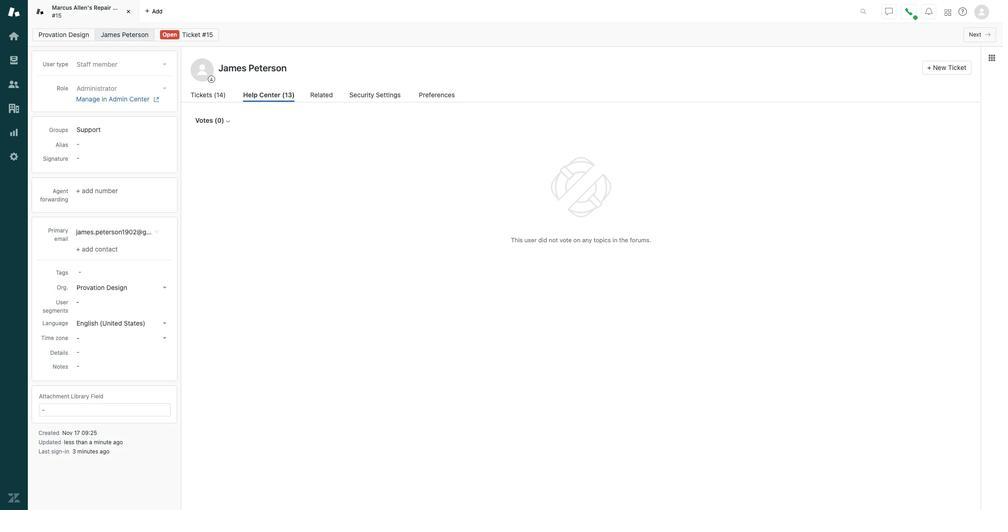 Task type: vqa. For each thing, say whether or not it's contained in the screenshot.
John to the bottom
no



Task type: describe. For each thing, give the bounding box(es) containing it.
ticket inside button
[[949, 64, 967, 71]]

segments
[[43, 308, 68, 315]]

3
[[72, 449, 76, 456]]

tab containing marcus allen's repair ticket
[[28, 0, 139, 23]]

(0)
[[215, 116, 224, 124]]

add button
[[139, 0, 168, 23]]

admin
[[109, 95, 128, 103]]

staff member button
[[74, 58, 170, 71]]

attachment
[[39, 393, 69, 400]]

security settings link
[[350, 90, 404, 102]]

repair
[[94, 4, 111, 11]]

james
[[101, 31, 120, 39]]

help
[[243, 91, 258, 99]]

the
[[619, 237, 629, 244]]

admin image
[[8, 151, 20, 163]]

user type
[[43, 61, 68, 68]]

marcus allen's repair ticket #15
[[52, 4, 130, 19]]

provation design button
[[74, 282, 170, 295]]

language
[[42, 320, 68, 327]]

provation design link
[[32, 28, 95, 41]]

did
[[539, 237, 547, 244]]

+ new ticket
[[928, 64, 967, 71]]

user for user segments
[[56, 299, 68, 306]]

customers image
[[8, 78, 20, 90]]

updated
[[39, 439, 61, 446]]

ticket #15
[[182, 31, 213, 39]]

member
[[93, 60, 118, 68]]

related link
[[310, 90, 334, 102]]

marcus
[[52, 4, 72, 11]]

0 horizontal spatial center
[[129, 95, 150, 103]]

votes
[[195, 116, 213, 124]]

created nov 17 09:25 updated less than a minute ago last sign-in 3 minutes ago
[[39, 430, 123, 456]]

ticket inside 'secondary' element
[[182, 31, 200, 39]]

get help image
[[959, 7, 967, 16]]

+ for + add contact
[[76, 245, 80, 253]]

new
[[933, 64, 947, 71]]

help center (13)
[[243, 91, 295, 99]]

reporting image
[[8, 127, 20, 139]]

minutes
[[77, 449, 98, 456]]

support
[[77, 126, 101, 134]]

user segments
[[43, 299, 68, 315]]

provation design inside 'secondary' element
[[39, 31, 89, 39]]

peterson
[[122, 31, 149, 39]]

user for user type
[[43, 61, 55, 68]]

0 vertical spatial -
[[76, 298, 79, 306]]

primary
[[48, 227, 68, 234]]

topics
[[594, 237, 611, 244]]

type
[[57, 61, 68, 68]]

- field
[[75, 267, 170, 277]]

contact
[[95, 245, 118, 253]]

#15 inside 'secondary' element
[[202, 31, 213, 39]]

09:25
[[82, 430, 97, 437]]

number
[[95, 187, 118, 195]]

provation inside 'provation design' link
[[39, 31, 67, 39]]

manage in admin center link
[[76, 95, 167, 103]]

arrow down image for provation design
[[163, 287, 167, 289]]

notes
[[53, 364, 68, 371]]

close image
[[124, 7, 133, 16]]

#15 inside marcus allen's repair ticket #15
[[52, 12, 61, 19]]

a
[[89, 439, 92, 446]]

staff member
[[77, 60, 118, 68]]

staff
[[77, 60, 91, 68]]

(13)
[[282, 91, 295, 99]]

last
[[39, 449, 50, 456]]

0 vertical spatial ago
[[113, 439, 123, 446]]

library
[[71, 393, 89, 400]]

minute
[[94, 439, 112, 446]]

org.
[[57, 284, 68, 291]]

time
[[41, 335, 54, 342]]

- button
[[74, 332, 170, 345]]

- inside button
[[77, 334, 80, 342]]

tickets (14) link
[[191, 90, 228, 102]]

this user did not vote on any topics in the forums.
[[511, 237, 652, 244]]

on
[[574, 237, 581, 244]]

zendesk support image
[[8, 6, 20, 18]]

not
[[549, 237, 558, 244]]

+ for + new ticket
[[928, 64, 932, 71]]

open
[[163, 31, 177, 38]]

email
[[54, 236, 68, 243]]

preferences link
[[419, 90, 457, 102]]

design inside 'secondary' element
[[68, 31, 89, 39]]



Task type: locate. For each thing, give the bounding box(es) containing it.
administrator button
[[74, 82, 170, 95]]

agent
[[53, 188, 68, 195]]

arrow down image
[[163, 64, 167, 65], [163, 338, 167, 340]]

+ new ticket button
[[923, 61, 972, 75]]

provation design
[[39, 31, 89, 39], [77, 284, 127, 292]]

user up segments
[[56, 299, 68, 306]]

1 horizontal spatial in
[[102, 95, 107, 103]]

tickets (14)
[[191, 91, 226, 99]]

tab
[[28, 0, 139, 23]]

notifications image
[[926, 8, 933, 15]]

tickets
[[191, 91, 212, 99]]

- right the user segments
[[76, 298, 79, 306]]

provation design down - field
[[77, 284, 127, 292]]

ticket right new
[[949, 64, 967, 71]]

zendesk image
[[8, 493, 20, 505]]

field
[[91, 393, 103, 400]]

0 horizontal spatial in
[[65, 449, 69, 456]]

help center (13) link
[[243, 90, 295, 102]]

zendesk products image
[[945, 9, 952, 16]]

0 vertical spatial in
[[102, 95, 107, 103]]

0 vertical spatial ticket
[[113, 4, 130, 11]]

button displays agent's chat status as invisible. image
[[886, 8, 893, 15]]

0 horizontal spatial #15
[[52, 12, 61, 19]]

in down administrator on the left of page
[[102, 95, 107, 103]]

0 vertical spatial arrow down image
[[163, 64, 167, 65]]

0 vertical spatial design
[[68, 31, 89, 39]]

main element
[[0, 0, 28, 511]]

arrow down image inside staff member button
[[163, 64, 167, 65]]

add left "contact"
[[82, 245, 93, 253]]

1 vertical spatial -
[[77, 334, 80, 342]]

arrow down image inside english (united states) button
[[163, 323, 167, 325]]

center left (13)
[[259, 91, 281, 99]]

english (united states)
[[77, 320, 145, 328]]

arrow down image right states)
[[163, 323, 167, 325]]

0 vertical spatial #15
[[52, 12, 61, 19]]

(united
[[100, 320, 122, 328]]

1 vertical spatial add
[[82, 187, 93, 195]]

in inside created nov 17 09:25 updated less than a minute ago last sign-in 3 minutes ago
[[65, 449, 69, 456]]

add up the open
[[152, 8, 163, 15]]

arrow down image down english (united states) button on the left bottom
[[163, 338, 167, 340]]

james peterson link
[[95, 28, 155, 41]]

provation right org. on the bottom of the page
[[77, 284, 105, 292]]

related
[[310, 91, 333, 99]]

zone
[[56, 335, 68, 342]]

1 vertical spatial ticket
[[182, 31, 200, 39]]

arrow down image
[[163, 88, 167, 90], [163, 287, 167, 289], [163, 323, 167, 325]]

1 horizontal spatial #15
[[202, 31, 213, 39]]

None text field
[[216, 61, 919, 75]]

1 arrow down image from the top
[[163, 88, 167, 90]]

2 vertical spatial +
[[76, 245, 80, 253]]

arrow down image inside the provation design button
[[163, 287, 167, 289]]

2 vertical spatial add
[[82, 245, 93, 253]]

0 vertical spatial arrow down image
[[163, 88, 167, 90]]

details
[[50, 350, 68, 357]]

design down marcus allen's repair ticket #15
[[68, 31, 89, 39]]

arrow down image down the open
[[163, 64, 167, 65]]

1 vertical spatial ago
[[100, 449, 110, 456]]

arrow down image for administrator
[[163, 88, 167, 90]]

agent forwarding
[[40, 188, 68, 203]]

forwarding
[[40, 196, 68, 203]]

provation design down marcus
[[39, 31, 89, 39]]

1 vertical spatial provation
[[77, 284, 105, 292]]

in
[[102, 95, 107, 103], [613, 237, 618, 244], [65, 449, 69, 456]]

2 vertical spatial ticket
[[949, 64, 967, 71]]

design inside button
[[106, 284, 127, 292]]

ago right minute
[[113, 439, 123, 446]]

0 vertical spatial provation design
[[39, 31, 89, 39]]

+
[[928, 64, 932, 71], [76, 187, 80, 195], [76, 245, 80, 253]]

alias
[[56, 141, 68, 148]]

security settings
[[350, 91, 401, 99]]

0 vertical spatial user
[[43, 61, 55, 68]]

+ add number
[[76, 187, 118, 195]]

3 arrow down image from the top
[[163, 323, 167, 325]]

1 vertical spatial in
[[613, 237, 618, 244]]

1 vertical spatial +
[[76, 187, 80, 195]]

james peterson
[[101, 31, 149, 39]]

+ add contact
[[76, 245, 118, 253]]

0 horizontal spatial provation
[[39, 31, 67, 39]]

#15 right the open
[[202, 31, 213, 39]]

1 vertical spatial user
[[56, 299, 68, 306]]

allen's
[[74, 4, 92, 11]]

ticket right the open
[[182, 31, 200, 39]]

ticket inside marcus allen's repair ticket #15
[[113, 4, 130, 11]]

administrator
[[77, 84, 117, 92]]

2 arrow down image from the top
[[163, 287, 167, 289]]

tabs tab list
[[28, 0, 851, 23]]

arrow down image for english (united states)
[[163, 323, 167, 325]]

arrow down image for -
[[163, 338, 167, 340]]

add left the number
[[82, 187, 93, 195]]

add for add number
[[82, 187, 93, 195]]

created
[[39, 430, 59, 437]]

this
[[511, 237, 523, 244]]

1 horizontal spatial provation
[[77, 284, 105, 292]]

+ right agent
[[76, 187, 80, 195]]

(14)
[[214, 91, 226, 99]]

arrow down image inside - button
[[163, 338, 167, 340]]

0 vertical spatial add
[[152, 8, 163, 15]]

english
[[77, 320, 98, 328]]

attachment library field
[[39, 393, 103, 400]]

provation down marcus
[[39, 31, 67, 39]]

1 horizontal spatial user
[[56, 299, 68, 306]]

1 horizontal spatial center
[[259, 91, 281, 99]]

1 vertical spatial provation design
[[77, 284, 127, 292]]

0 horizontal spatial ago
[[100, 449, 110, 456]]

center right admin
[[129, 95, 150, 103]]

provation inside the provation design button
[[77, 284, 105, 292]]

in left the the on the right top of the page
[[613, 237, 618, 244]]

groups
[[49, 127, 68, 134]]

add for add contact
[[82, 245, 93, 253]]

get started image
[[8, 30, 20, 42]]

design down - field
[[106, 284, 127, 292]]

in left 3
[[65, 449, 69, 456]]

than
[[76, 439, 88, 446]]

arrow down image down - field
[[163, 287, 167, 289]]

manage in admin center
[[76, 95, 150, 103]]

less
[[64, 439, 74, 446]]

user
[[525, 237, 537, 244]]

+ inside button
[[928, 64, 932, 71]]

- right zone
[[77, 334, 80, 342]]

ago down minute
[[100, 449, 110, 456]]

vote
[[560, 237, 572, 244]]

2 vertical spatial arrow down image
[[163, 323, 167, 325]]

+ for + add number
[[76, 187, 80, 195]]

1 vertical spatial design
[[106, 284, 127, 292]]

preferences
[[419, 91, 455, 99]]

1 horizontal spatial design
[[106, 284, 127, 292]]

1 horizontal spatial ticket
[[182, 31, 200, 39]]

user inside the user segments
[[56, 299, 68, 306]]

0 horizontal spatial user
[[43, 61, 55, 68]]

user
[[43, 61, 55, 68], [56, 299, 68, 306]]

manage
[[76, 95, 100, 103]]

2 vertical spatial in
[[65, 449, 69, 456]]

0 horizontal spatial design
[[68, 31, 89, 39]]

votes (0)
[[195, 116, 224, 124]]

next
[[970, 31, 982, 38]]

primary email
[[48, 227, 68, 243]]

2 horizontal spatial in
[[613, 237, 618, 244]]

1 vertical spatial arrow down image
[[163, 338, 167, 340]]

organizations image
[[8, 103, 20, 115]]

sign-
[[51, 449, 65, 456]]

arrow down image up manage in admin center link
[[163, 88, 167, 90]]

tags
[[56, 270, 68, 277]]

1 vertical spatial arrow down image
[[163, 287, 167, 289]]

17
[[74, 430, 80, 437]]

add inside popup button
[[152, 8, 163, 15]]

english (united states) button
[[74, 317, 170, 330]]

views image
[[8, 54, 20, 66]]

time zone
[[41, 335, 68, 342]]

user left type
[[43, 61, 55, 68]]

2 arrow down image from the top
[[163, 338, 167, 340]]

ago
[[113, 439, 123, 446], [100, 449, 110, 456]]

1 arrow down image from the top
[[163, 64, 167, 65]]

+ left new
[[928, 64, 932, 71]]

settings
[[376, 91, 401, 99]]

security
[[350, 91, 374, 99]]

arrow down image for staff member
[[163, 64, 167, 65]]

nov
[[62, 430, 73, 437]]

james.peterson1902@gmail.com
[[76, 228, 173, 236]]

0 vertical spatial provation
[[39, 31, 67, 39]]

secondary element
[[28, 26, 1004, 44]]

any
[[582, 237, 592, 244]]

next button
[[964, 27, 997, 42]]

provation
[[39, 31, 67, 39], [77, 284, 105, 292]]

1 horizontal spatial ago
[[113, 439, 123, 446]]

1 vertical spatial #15
[[202, 31, 213, 39]]

#15 down marcus
[[52, 12, 61, 19]]

arrow down image inside administrator button
[[163, 88, 167, 90]]

states)
[[124, 320, 145, 328]]

role
[[57, 85, 68, 92]]

design
[[68, 31, 89, 39], [106, 284, 127, 292]]

0 horizontal spatial ticket
[[113, 4, 130, 11]]

add
[[152, 8, 163, 15], [82, 187, 93, 195], [82, 245, 93, 253]]

0 vertical spatial +
[[928, 64, 932, 71]]

2 horizontal spatial ticket
[[949, 64, 967, 71]]

provation design inside button
[[77, 284, 127, 292]]

forums.
[[630, 237, 652, 244]]

apps image
[[989, 54, 996, 62]]

+ left "contact"
[[76, 245, 80, 253]]

ticket right "repair"
[[113, 4, 130, 11]]



